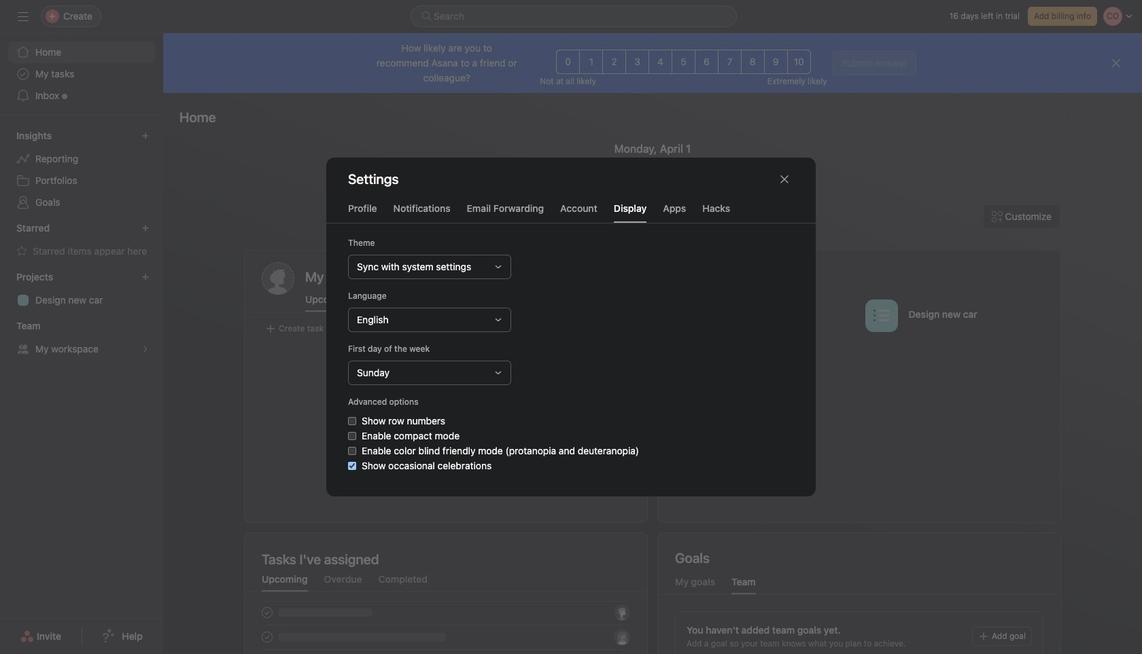 Task type: locate. For each thing, give the bounding box(es) containing it.
None radio
[[603, 50, 626, 74], [626, 50, 649, 74], [672, 50, 696, 74], [741, 50, 765, 74], [764, 50, 788, 74], [603, 50, 626, 74], [626, 50, 649, 74], [672, 50, 696, 74], [741, 50, 765, 74], [764, 50, 788, 74]]

dialog
[[326, 158, 816, 497]]

list box
[[411, 5, 737, 27]]

option group
[[556, 50, 811, 74]]

None radio
[[556, 50, 580, 74], [579, 50, 603, 74], [649, 50, 672, 74], [695, 50, 719, 74], [718, 50, 742, 74], [787, 50, 811, 74], [556, 50, 580, 74], [579, 50, 603, 74], [649, 50, 672, 74], [695, 50, 719, 74], [718, 50, 742, 74], [787, 50, 811, 74]]

projects element
[[0, 265, 163, 314]]

global element
[[0, 33, 163, 115]]

None checkbox
[[348, 432, 356, 441], [348, 447, 356, 456], [348, 432, 356, 441], [348, 447, 356, 456]]

add profile photo image
[[262, 262, 294, 295]]

None checkbox
[[348, 418, 356, 426], [348, 462, 356, 471], [348, 418, 356, 426], [348, 462, 356, 471]]



Task type: vqa. For each thing, say whether or not it's contained in the screenshot.
dialog
yes



Task type: describe. For each thing, give the bounding box(es) containing it.
dismiss image
[[1111, 58, 1122, 69]]

list image
[[873, 308, 890, 324]]

insights element
[[0, 124, 163, 216]]

settings tab list
[[326, 201, 816, 224]]

hide sidebar image
[[18, 11, 29, 22]]

teams element
[[0, 314, 163, 363]]

close this dialog image
[[779, 174, 790, 185]]

starred element
[[0, 216, 163, 265]]



